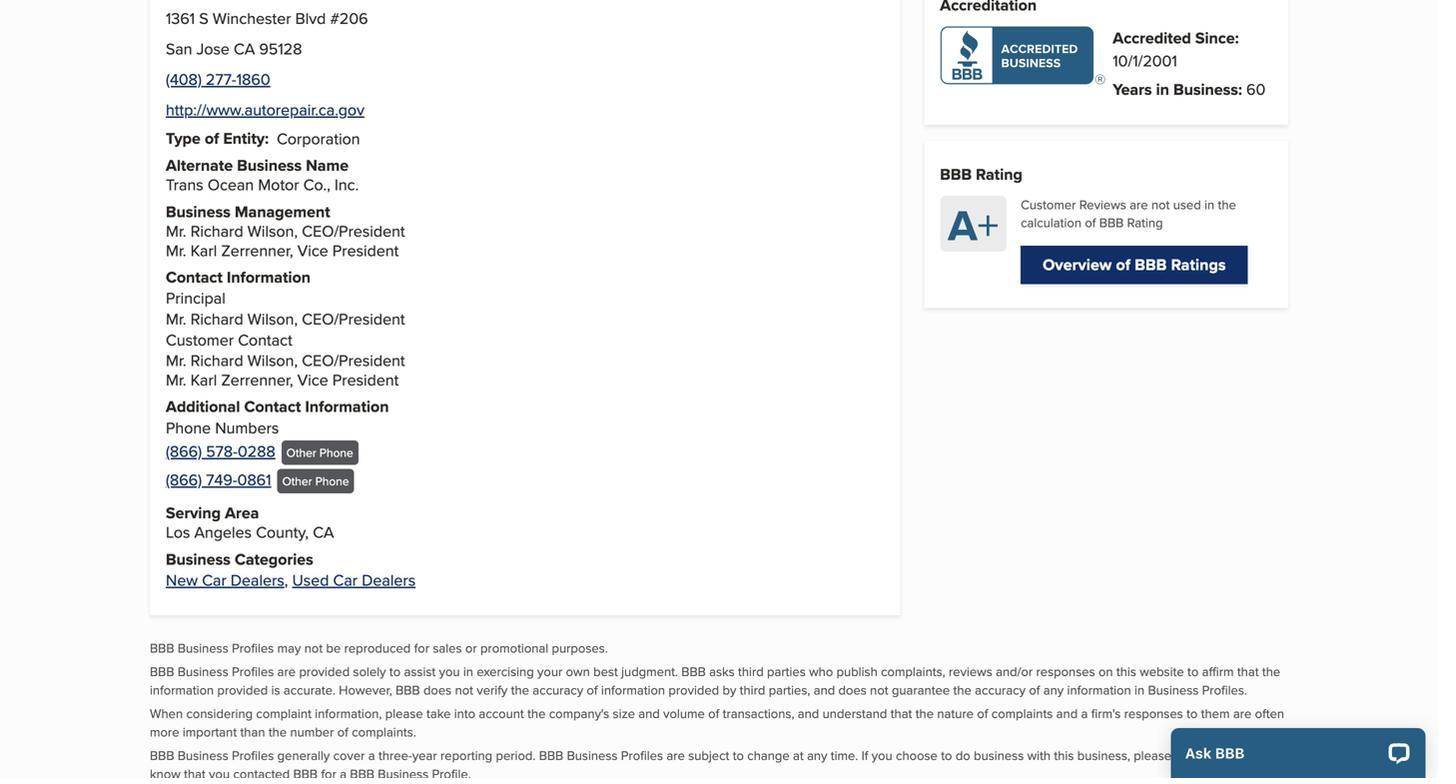 Task type: locate. For each thing, give the bounding box(es) containing it.
phone down the 'additional contact information'
[[320, 444, 353, 461]]

president down inc.
[[333, 239, 399, 261]]

of inside 1361 s winchester blvd #206 san jose ca 95128 (408) 277-1860 http://www.autorepair.ca.gov type of entity : corporation alternate business name trans ocean motor co., inc. business management mr. richard wilson, ceo/president mr. karl zerrenner, vice president contact information principal mr. richard wilson, ceo/president customer contact mr. richard wilson, ceo/president mr. karl zerrenner, vice president
[[205, 126, 219, 150]]

please left let
[[1134, 746, 1172, 765]]

2 horizontal spatial that
[[1237, 662, 1259, 681]]

of up cover
[[337, 723, 348, 741]]

ca inside serving area los angeles county, ca business categories new car dealers , used car dealers
[[313, 521, 334, 543]]

0 horizontal spatial customer
[[166, 328, 234, 351]]

other right 0288
[[286, 444, 316, 461]]

wilson, up the 'additional contact information'
[[247, 349, 298, 372]]

0 horizontal spatial information
[[150, 681, 214, 699]]

1 horizontal spatial accuracy
[[975, 681, 1026, 699]]

phone up serving area los angeles county, ca business categories new car dealers , used car dealers
[[315, 472, 349, 489]]

any right the at
[[807, 746, 827, 765]]

zerrenner, up the 'additional contact information'
[[221, 368, 293, 391]]

0 vertical spatial customer
[[1021, 195, 1076, 214]]

any up complaints
[[1044, 681, 1064, 699]]

rating
[[976, 162, 1023, 186], [1127, 213, 1163, 232]]

bbb
[[940, 162, 972, 186], [1099, 213, 1124, 232], [1135, 253, 1167, 276], [150, 639, 174, 657], [150, 662, 174, 681], [681, 662, 706, 681], [396, 681, 420, 699], [150, 746, 174, 765], [539, 746, 564, 765], [293, 764, 318, 778], [350, 764, 374, 778]]

,
[[284, 568, 288, 591]]

are left subject
[[667, 746, 685, 765]]

(866) left 578-
[[166, 440, 202, 463]]

1 vertical spatial vice
[[297, 368, 328, 391]]

for down number
[[321, 764, 336, 778]]

the up often
[[1262, 662, 1281, 681]]

bbb inside customer reviews are not used in the calculation of bbb rating
[[1099, 213, 1124, 232]]

contact
[[166, 265, 223, 289], [238, 328, 292, 351], [244, 395, 301, 418]]

responses
[[1036, 662, 1095, 681], [1124, 704, 1183, 723]]

exercising
[[477, 662, 534, 681]]

1 vertical spatial that
[[891, 704, 912, 723]]

karl up principal
[[190, 239, 217, 261]]

of right type
[[205, 126, 219, 150]]

not left used
[[1152, 195, 1170, 214]]

for up assist
[[414, 639, 430, 657]]

this right on
[[1117, 662, 1136, 681]]

own
[[566, 662, 590, 681]]

not up into
[[455, 681, 473, 699]]

contact up the 'additional contact information'
[[238, 328, 292, 351]]

subject
[[688, 746, 729, 765]]

2 vertical spatial richard
[[190, 349, 243, 372]]

phone up (866) 578-0288 link
[[166, 416, 211, 439]]

karl
[[190, 239, 217, 261], [190, 368, 217, 391]]

business,
[[1077, 746, 1131, 765]]

1 business from the left
[[974, 746, 1024, 765]]

other phone down the 'additional contact information'
[[286, 444, 353, 461]]

dealers up reproduced
[[362, 568, 416, 591]]

749-
[[206, 468, 237, 491]]

type
[[166, 126, 201, 150]]

: left "60"
[[1238, 77, 1242, 101]]

promotional
[[480, 639, 549, 657]]

profiles down "than"
[[232, 746, 274, 765]]

0 vertical spatial for
[[414, 639, 430, 657]]

choose
[[896, 746, 938, 765]]

are
[[1130, 195, 1148, 214], [277, 662, 296, 681], [1233, 704, 1252, 723], [667, 746, 685, 765]]

0 vertical spatial phone
[[166, 416, 211, 439]]

1 vertical spatial (866)
[[166, 468, 202, 491]]

1 vertical spatial president
[[333, 368, 399, 391]]

1 vertical spatial other phone
[[282, 472, 349, 489]]

accuracy up the company's
[[533, 681, 583, 699]]

(866) up serving
[[166, 468, 202, 491]]

a
[[948, 194, 977, 257]]

0 horizontal spatial please
[[385, 704, 423, 723]]

the right "than"
[[269, 723, 287, 741]]

ceo/president
[[302, 219, 405, 242], [302, 307, 405, 330], [302, 349, 405, 372]]

5 mr. from the top
[[166, 368, 186, 391]]

or
[[465, 639, 477, 657]]

in right years
[[1156, 77, 1169, 101]]

1 horizontal spatial any
[[1044, 681, 1064, 699]]

0 horizontal spatial accuracy
[[533, 681, 583, 699]]

1 vertical spatial other
[[282, 472, 312, 489]]

the right used
[[1218, 195, 1236, 214]]

information up 'firm's'
[[1067, 681, 1131, 699]]

1 car from the left
[[202, 568, 226, 591]]

customer
[[1021, 195, 1076, 214], [166, 328, 234, 351]]

2 accuracy from the left
[[975, 681, 1026, 699]]

: right 'accredited'
[[1235, 26, 1239, 49]]

0 vertical spatial (866)
[[166, 440, 202, 463]]

is
[[271, 681, 280, 699]]

bbb business profiles may not be reproduced for sales or promotional purposes. bbb business profiles are provided solely to assist you in exercising your own best judgment. bbb asks third parties who publish complaints, reviews and/or responses on this website to affirm that the information provided is accurate. however, bbb does not verify the accuracy of information provided by third parties, and does not guarantee the accuracy of any information in business profiles. when considering complaint information, please take into account the company's size and volume of transactions, and understand that the nature of complaints and a firm's responses to them are often more important than the number of complaints. bbb business profiles generally cover a three-year reporting period. bbb business profiles are subject to change at any time. if you choose to do business with this business, please let the business know that you contacted bbb for a bbb business profile.
[[150, 639, 1284, 778]]

that right affirm
[[1237, 662, 1259, 681]]

0 vertical spatial information
[[227, 265, 311, 289]]

2 dealers from the left
[[362, 568, 416, 591]]

with
[[1027, 746, 1051, 765]]

when
[[150, 704, 183, 723]]

a left 'firm's'
[[1081, 704, 1088, 723]]

accuracy up complaints
[[975, 681, 1026, 699]]

by
[[723, 681, 736, 699]]

of right overview at top
[[1116, 253, 1131, 276]]

other phone for (866) 578-0288
[[286, 444, 353, 461]]

0 horizontal spatial any
[[807, 746, 827, 765]]

1 horizontal spatial dealers
[[362, 568, 416, 591]]

2 vertical spatial phone
[[315, 472, 349, 489]]

dealers left used at left
[[231, 568, 284, 591]]

1 vertical spatial phone
[[320, 444, 353, 461]]

and
[[814, 681, 835, 699], [639, 704, 660, 723], [798, 704, 819, 723], [1056, 704, 1078, 723]]

1 vertical spatial rating
[[1127, 213, 1163, 232]]

2 business from the left
[[1214, 746, 1264, 765]]

0 vertical spatial richard
[[190, 219, 243, 242]]

information up when
[[150, 681, 214, 699]]

provided up considering on the left bottom of page
[[217, 681, 268, 699]]

information
[[227, 265, 311, 289], [305, 395, 389, 418]]

wilson, down motor
[[247, 219, 298, 242]]

provided
[[299, 662, 350, 681], [217, 681, 268, 699], [669, 681, 719, 699]]

1 vertical spatial zerrenner,
[[221, 368, 293, 391]]

0 vertical spatial other phone
[[286, 444, 353, 461]]

1 horizontal spatial that
[[891, 704, 912, 723]]

in right on
[[1135, 681, 1145, 699]]

1 vertical spatial :
[[1238, 77, 1242, 101]]

0 horizontal spatial business
[[974, 746, 1024, 765]]

car right new
[[202, 568, 226, 591]]

customer left reviews
[[1021, 195, 1076, 214]]

rating up +
[[976, 162, 1023, 186]]

3 information from the left
[[1067, 681, 1131, 699]]

dealers
[[231, 568, 284, 591], [362, 568, 416, 591]]

responses left on
[[1036, 662, 1095, 681]]

1 horizontal spatial rating
[[1127, 213, 1163, 232]]

accredited since : 10/1/2001 years in business : 60
[[1113, 26, 1266, 101]]

1 vertical spatial wilson,
[[247, 307, 298, 330]]

of
[[205, 126, 219, 150], [1085, 213, 1096, 232], [1116, 253, 1131, 276], [587, 681, 598, 699], [1029, 681, 1040, 699], [708, 704, 719, 723], [977, 704, 988, 723], [337, 723, 348, 741]]

you right "if"
[[872, 746, 893, 765]]

profiles left may
[[232, 639, 274, 657]]

2 (866) from the top
[[166, 468, 202, 491]]

and left 'firm's'
[[1056, 704, 1078, 723]]

alternate
[[166, 153, 233, 177]]

and right size
[[639, 704, 660, 723]]

of right calculation
[[1085, 213, 1096, 232]]

2 vertical spatial :
[[265, 126, 269, 150]]

1 horizontal spatial this
[[1117, 662, 1136, 681]]

the down guarantee
[[916, 704, 934, 723]]

that right know
[[184, 764, 206, 778]]

0 horizontal spatial rating
[[976, 162, 1023, 186]]

1 vertical spatial customer
[[166, 328, 234, 351]]

2 zerrenner, from the top
[[221, 368, 293, 391]]

0 horizontal spatial does
[[423, 681, 452, 699]]

entity
[[223, 126, 265, 150]]

calculation
[[1021, 213, 1082, 232]]

used
[[1173, 195, 1201, 214]]

2 horizontal spatial a
[[1081, 704, 1088, 723]]

other
[[286, 444, 316, 461], [282, 472, 312, 489]]

2 ceo/president from the top
[[302, 307, 405, 330]]

to left assist
[[389, 662, 401, 681]]

complaint
[[256, 704, 312, 723]]

this right with
[[1054, 746, 1074, 765]]

third
[[738, 662, 764, 681], [740, 681, 765, 699]]

nature
[[937, 704, 974, 723]]

if
[[862, 746, 868, 765]]

mr.
[[166, 219, 186, 242], [166, 239, 186, 261], [166, 307, 186, 330], [166, 349, 186, 372], [166, 368, 186, 391]]

0 vertical spatial other
[[286, 444, 316, 461]]

provided down the be
[[299, 662, 350, 681]]

car right used at left
[[333, 568, 358, 591]]

0 horizontal spatial for
[[321, 764, 336, 778]]

that down guarantee
[[891, 704, 912, 723]]

serving area los angeles county, ca business categories new car dealers , used car dealers
[[166, 501, 416, 591]]

ca down winchester
[[234, 37, 255, 60]]

1 horizontal spatial business
[[1214, 746, 1264, 765]]

not
[[1152, 195, 1170, 214], [304, 639, 323, 657], [455, 681, 473, 699], [870, 681, 889, 699]]

of inside customer reviews are not used in the calculation of bbb rating
[[1085, 213, 1096, 232]]

does up understand
[[839, 681, 867, 699]]

jose
[[197, 37, 230, 60]]

does up take
[[423, 681, 452, 699]]

(866) 578-0288 link
[[166, 440, 275, 463]]

0 horizontal spatial responses
[[1036, 662, 1095, 681]]

a right generally
[[340, 764, 347, 778]]

other for (866) 578-0288
[[286, 444, 316, 461]]

1 vertical spatial ceo/president
[[302, 307, 405, 330]]

1 horizontal spatial car
[[333, 568, 358, 591]]

wilson, right principal
[[247, 307, 298, 330]]

0 vertical spatial zerrenner,
[[221, 239, 293, 261]]

1 mr. from the top
[[166, 219, 186, 242]]

business down them
[[1214, 746, 1264, 765]]

number
[[290, 723, 334, 741]]

customer reviews are not used in the calculation of bbb rating
[[1021, 195, 1236, 232]]

to right subject
[[733, 746, 744, 765]]

contact up 0288
[[244, 395, 301, 418]]

area
[[225, 501, 259, 524]]

customer down principal
[[166, 328, 234, 351]]

(866) for (866) 749-0861
[[166, 468, 202, 491]]

overview of bbb ratings
[[1043, 253, 1226, 276]]

you down sales
[[439, 662, 460, 681]]

responses down website
[[1124, 704, 1183, 723]]

guarantee
[[892, 681, 950, 699]]

0 vertical spatial president
[[333, 239, 399, 261]]

rating inside customer reviews are not used in the calculation of bbb rating
[[1127, 213, 1163, 232]]

winchester
[[213, 7, 291, 30]]

0 horizontal spatial ca
[[234, 37, 255, 60]]

years
[[1113, 77, 1152, 101]]

bbb inside 'link'
[[1135, 253, 1167, 276]]

0 vertical spatial ca
[[234, 37, 255, 60]]

zerrenner, down management
[[221, 239, 293, 261]]

2 mr. from the top
[[166, 239, 186, 261]]

does
[[423, 681, 452, 699], [839, 681, 867, 699]]

1 vertical spatial for
[[321, 764, 336, 778]]

1 vertical spatial any
[[807, 746, 827, 765]]

1 horizontal spatial does
[[839, 681, 867, 699]]

0 horizontal spatial dealers
[[231, 568, 284, 591]]

other for (866) 749-0861
[[282, 472, 312, 489]]

richard
[[190, 219, 243, 242], [190, 307, 243, 330], [190, 349, 243, 372]]

1 horizontal spatial customer
[[1021, 195, 1076, 214]]

1 horizontal spatial please
[[1134, 746, 1172, 765]]

used car dealers link
[[292, 568, 416, 591]]

0 vertical spatial any
[[1044, 681, 1064, 699]]

1 horizontal spatial information
[[601, 681, 665, 699]]

vice down management
[[297, 239, 328, 261]]

1 vice from the top
[[297, 239, 328, 261]]

2 vertical spatial wilson,
[[247, 349, 298, 372]]

1 vertical spatial karl
[[190, 368, 217, 391]]

1 (866) from the top
[[166, 440, 202, 463]]

0 vertical spatial ceo/president
[[302, 219, 405, 242]]

sales
[[433, 639, 462, 657]]

and right parties,
[[814, 681, 835, 699]]

size
[[613, 704, 635, 723]]

1 vertical spatial richard
[[190, 307, 243, 330]]

are right reviews
[[1130, 195, 1148, 214]]

and down parties,
[[798, 704, 819, 723]]

provided up volume
[[669, 681, 719, 699]]

contact down the trans at left top
[[166, 265, 223, 289]]

0 vertical spatial please
[[385, 704, 423, 723]]

0 vertical spatial wilson,
[[247, 219, 298, 242]]

vice up the 'additional contact information'
[[297, 368, 328, 391]]

1 horizontal spatial responses
[[1124, 704, 1183, 723]]

0 horizontal spatial car
[[202, 568, 226, 591]]

business right do
[[974, 746, 1024, 765]]

1 vertical spatial information
[[305, 395, 389, 418]]

3 mr. from the top
[[166, 307, 186, 330]]

of up complaints
[[1029, 681, 1040, 699]]

to
[[389, 662, 401, 681], [1188, 662, 1199, 681], [1187, 704, 1198, 723], [733, 746, 744, 765], [941, 746, 952, 765]]

1 vertical spatial ca
[[313, 521, 334, 543]]

0 vertical spatial rating
[[976, 162, 1023, 186]]

1 horizontal spatial a
[[368, 746, 375, 765]]

http://www.autorepair.ca.gov link
[[166, 98, 364, 121]]

1 accuracy from the left
[[533, 681, 583, 699]]

0288
[[238, 440, 275, 463]]

are inside customer reviews are not used in the calculation of bbb rating
[[1130, 195, 1148, 214]]

you down important
[[209, 764, 230, 778]]

other phone up county,
[[282, 472, 349, 489]]

in inside accredited since : 10/1/2001 years in business : 60
[[1156, 77, 1169, 101]]

: down http://www.autorepair.ca.gov link
[[265, 126, 269, 150]]

2 vertical spatial ceo/president
[[302, 349, 405, 372]]

at
[[793, 746, 804, 765]]

reproduced
[[344, 639, 411, 657]]

2 information from the left
[[601, 681, 665, 699]]

0 vertical spatial karl
[[190, 239, 217, 261]]

information up size
[[601, 681, 665, 699]]

0861
[[237, 468, 271, 491]]

other right 0861
[[282, 472, 312, 489]]

be
[[326, 639, 341, 657]]

0 vertical spatial vice
[[297, 239, 328, 261]]

2 horizontal spatial information
[[1067, 681, 1131, 699]]

1 vertical spatial responses
[[1124, 704, 1183, 723]]

1 horizontal spatial ca
[[313, 521, 334, 543]]

1 vertical spatial this
[[1054, 746, 1074, 765]]

solely
[[353, 662, 386, 681]]

2 karl from the top
[[190, 368, 217, 391]]

los
[[166, 521, 190, 543]]

that
[[1237, 662, 1259, 681], [891, 704, 912, 723], [184, 764, 206, 778]]

: inside 1361 s winchester blvd #206 san jose ca 95128 (408) 277-1860 http://www.autorepair.ca.gov type of entity : corporation alternate business name trans ocean motor co., inc. business management mr. richard wilson, ceo/president mr. karl zerrenner, vice president contact information principal mr. richard wilson, ceo/president customer contact mr. richard wilson, ceo/president mr. karl zerrenner, vice president
[[265, 126, 269, 150]]

of right nature
[[977, 704, 988, 723]]

information
[[150, 681, 214, 699], [601, 681, 665, 699], [1067, 681, 1131, 699]]

not left the be
[[304, 639, 323, 657]]

karl up 'additional'
[[190, 368, 217, 391]]

blvd
[[295, 7, 326, 30]]

president up the 'additional contact information'
[[333, 368, 399, 391]]

0 horizontal spatial this
[[1054, 746, 1074, 765]]

2 vertical spatial that
[[184, 764, 206, 778]]

1 dealers from the left
[[231, 568, 284, 591]]

2 vice from the top
[[297, 368, 328, 391]]

reviews
[[949, 662, 993, 681]]

overview of bbb ratings link
[[1021, 246, 1248, 284]]

business inside accredited since : 10/1/2001 years in business : 60
[[1174, 77, 1238, 101]]

profile.
[[432, 764, 471, 778]]



Task type: vqa. For each thing, say whether or not it's contained in the screenshot.
AUTO MAINTENANCE link
no



Task type: describe. For each thing, give the bounding box(es) containing it.
are down may
[[277, 662, 296, 681]]

10/1/2001
[[1113, 49, 1177, 72]]

are right them
[[1233, 704, 1252, 723]]

in inside customer reviews are not used in the calculation of bbb rating
[[1205, 195, 1215, 214]]

bbb rating
[[940, 162, 1023, 186]]

0 vertical spatial this
[[1117, 662, 1136, 681]]

the inside customer reviews are not used in the calculation of bbb rating
[[1218, 195, 1236, 214]]

1 wilson, from the top
[[247, 219, 298, 242]]

complaints.
[[352, 723, 416, 741]]

3 wilson, from the top
[[247, 349, 298, 372]]

used
[[292, 568, 329, 591]]

the up nature
[[953, 681, 972, 699]]

transactions,
[[723, 704, 794, 723]]

(408) 277-1860 link
[[166, 67, 270, 90]]

0 horizontal spatial provided
[[217, 681, 268, 699]]

2 horizontal spatial you
[[872, 746, 893, 765]]

three-
[[379, 746, 412, 765]]

complaints
[[992, 704, 1053, 723]]

(866) 749-0861 link
[[166, 468, 271, 491]]

contacted
[[233, 764, 290, 778]]

website
[[1140, 662, 1184, 681]]

inc.
[[335, 173, 359, 196]]

the right let
[[1192, 746, 1211, 765]]

new
[[166, 568, 198, 591]]

information inside 1361 s winchester blvd #206 san jose ca 95128 (408) 277-1860 http://www.autorepair.ca.gov type of entity : corporation alternate business name trans ocean motor co., inc. business management mr. richard wilson, ceo/president mr. karl zerrenner, vice president contact information principal mr. richard wilson, ceo/president customer contact mr. richard wilson, ceo/president mr. karl zerrenner, vice president
[[227, 265, 311, 289]]

3 richard from the top
[[190, 349, 243, 372]]

angeles
[[194, 521, 252, 543]]

publish
[[837, 662, 878, 681]]

2 car from the left
[[333, 568, 358, 591]]

may
[[277, 639, 301, 657]]

categories
[[235, 547, 313, 571]]

1 horizontal spatial you
[[439, 662, 460, 681]]

complaints,
[[881, 662, 945, 681]]

important
[[183, 723, 237, 741]]

1 horizontal spatial provided
[[299, 662, 350, 681]]

(866) for (866) 578-0288
[[166, 440, 202, 463]]

who
[[809, 662, 833, 681]]

2 does from the left
[[839, 681, 867, 699]]

to left affirm
[[1188, 662, 1199, 681]]

additional
[[166, 395, 240, 418]]

management
[[235, 200, 330, 223]]

other phone for (866) 749-0861
[[282, 472, 349, 489]]

reporting
[[440, 746, 493, 765]]

period.
[[496, 746, 536, 765]]

2 horizontal spatial provided
[[669, 681, 719, 699]]

phone for (866) 578-0288
[[320, 444, 353, 461]]

1 does from the left
[[423, 681, 452, 699]]

http://www.autorepair.ca.gov
[[166, 98, 364, 121]]

county,
[[256, 521, 309, 543]]

generally
[[277, 746, 330, 765]]

phone numbers
[[166, 416, 279, 439]]

a +
[[948, 194, 999, 257]]

1 vertical spatial contact
[[238, 328, 292, 351]]

0 vertical spatial that
[[1237, 662, 1259, 681]]

4 mr. from the top
[[166, 349, 186, 372]]

95128
[[259, 37, 302, 60]]

new car dealers link
[[166, 568, 284, 591]]

business inside serving area los angeles county, ca business categories new car dealers , used car dealers
[[166, 547, 231, 571]]

trans
[[166, 173, 203, 196]]

of up the company's
[[587, 681, 598, 699]]

into
[[454, 704, 476, 723]]

ocean
[[208, 173, 254, 196]]

co.,
[[303, 173, 331, 196]]

judgment.
[[621, 662, 678, 681]]

2 richard from the top
[[190, 307, 243, 330]]

san
[[166, 37, 192, 60]]

0 horizontal spatial a
[[340, 764, 347, 778]]

information,
[[315, 704, 382, 723]]

accredited
[[1113, 26, 1191, 49]]

1 ceo/president from the top
[[302, 219, 405, 242]]

customer inside customer reviews are not used in the calculation of bbb rating
[[1021, 195, 1076, 214]]

know
[[150, 764, 181, 778]]

company's
[[549, 704, 609, 723]]

2 president from the top
[[333, 368, 399, 391]]

in down 'or'
[[463, 662, 473, 681]]

your
[[537, 662, 563, 681]]

0 vertical spatial :
[[1235, 26, 1239, 49]]

1 vertical spatial please
[[1134, 746, 1172, 765]]

0 vertical spatial responses
[[1036, 662, 1095, 681]]

not inside customer reviews are not used in the calculation of bbb rating
[[1152, 195, 1170, 214]]

0 vertical spatial contact
[[166, 265, 223, 289]]

affirm
[[1202, 662, 1234, 681]]

1 richard from the top
[[190, 219, 243, 242]]

phone for (866) 749-0861
[[315, 472, 349, 489]]

firm's
[[1091, 704, 1121, 723]]

1 information from the left
[[150, 681, 214, 699]]

purposes.
[[552, 639, 608, 657]]

accurate.
[[284, 681, 336, 699]]

2 wilson, from the top
[[247, 307, 298, 330]]

not up understand
[[870, 681, 889, 699]]

1 president from the top
[[333, 239, 399, 261]]

the right account
[[527, 704, 546, 723]]

bbb accredited business image
[[940, 27, 1105, 84]]

the right the verify
[[511, 681, 529, 699]]

serving
[[166, 501, 221, 524]]

corporation
[[277, 127, 360, 150]]

name
[[306, 153, 349, 177]]

let
[[1175, 746, 1189, 765]]

277-
[[206, 67, 236, 90]]

understand
[[823, 704, 887, 723]]

motor
[[258, 173, 299, 196]]

them
[[1201, 704, 1230, 723]]

since
[[1195, 26, 1235, 49]]

of right volume
[[708, 704, 719, 723]]

0 horizontal spatial you
[[209, 764, 230, 778]]

578-
[[206, 440, 238, 463]]

change
[[747, 746, 790, 765]]

numbers
[[215, 416, 279, 439]]

2 vertical spatial contact
[[244, 395, 301, 418]]

(866) 749-0861
[[166, 468, 271, 491]]

however,
[[339, 681, 392, 699]]

1 horizontal spatial for
[[414, 639, 430, 657]]

1361 s winchester blvd #206 san jose ca 95128 (408) 277-1860 http://www.autorepair.ca.gov type of entity : corporation alternate business name trans ocean motor co., inc. business management mr. richard wilson, ceo/president mr. karl zerrenner, vice president contact information principal mr. richard wilson, ceo/president customer contact mr. richard wilson, ceo/president mr. karl zerrenner, vice president
[[166, 7, 405, 391]]

assist
[[404, 662, 436, 681]]

#206
[[330, 7, 368, 30]]

1 karl from the top
[[190, 239, 217, 261]]

3 ceo/president from the top
[[302, 349, 405, 372]]

more
[[150, 723, 179, 741]]

time.
[[831, 746, 858, 765]]

of inside 'link'
[[1116, 253, 1131, 276]]

profiles up complaint
[[232, 662, 274, 681]]

reviews
[[1079, 195, 1126, 214]]

s
[[199, 7, 208, 30]]

account
[[479, 704, 524, 723]]

profiles down size
[[621, 746, 663, 765]]

parties
[[767, 662, 806, 681]]

profiles.
[[1202, 681, 1247, 699]]

year
[[412, 746, 437, 765]]

do
[[956, 746, 971, 765]]

0 horizontal spatial that
[[184, 764, 206, 778]]

(408)
[[166, 67, 202, 90]]

asks
[[709, 662, 735, 681]]

and/or
[[996, 662, 1033, 681]]

considering
[[186, 704, 253, 723]]

to left do
[[941, 746, 952, 765]]

customer inside 1361 s winchester blvd #206 san jose ca 95128 (408) 277-1860 http://www.autorepair.ca.gov type of entity : corporation alternate business name trans ocean motor co., inc. business management mr. richard wilson, ceo/president mr. karl zerrenner, vice president contact information principal mr. richard wilson, ceo/president customer contact mr. richard wilson, ceo/president mr. karl zerrenner, vice president
[[166, 328, 234, 351]]

1 zerrenner, from the top
[[221, 239, 293, 261]]

to left them
[[1187, 704, 1198, 723]]

ca inside 1361 s winchester blvd #206 san jose ca 95128 (408) 277-1860 http://www.autorepair.ca.gov type of entity : corporation alternate business name trans ocean motor co., inc. business management mr. richard wilson, ceo/president mr. karl zerrenner, vice president contact information principal mr. richard wilson, ceo/president customer contact mr. richard wilson, ceo/president mr. karl zerrenner, vice president
[[234, 37, 255, 60]]



